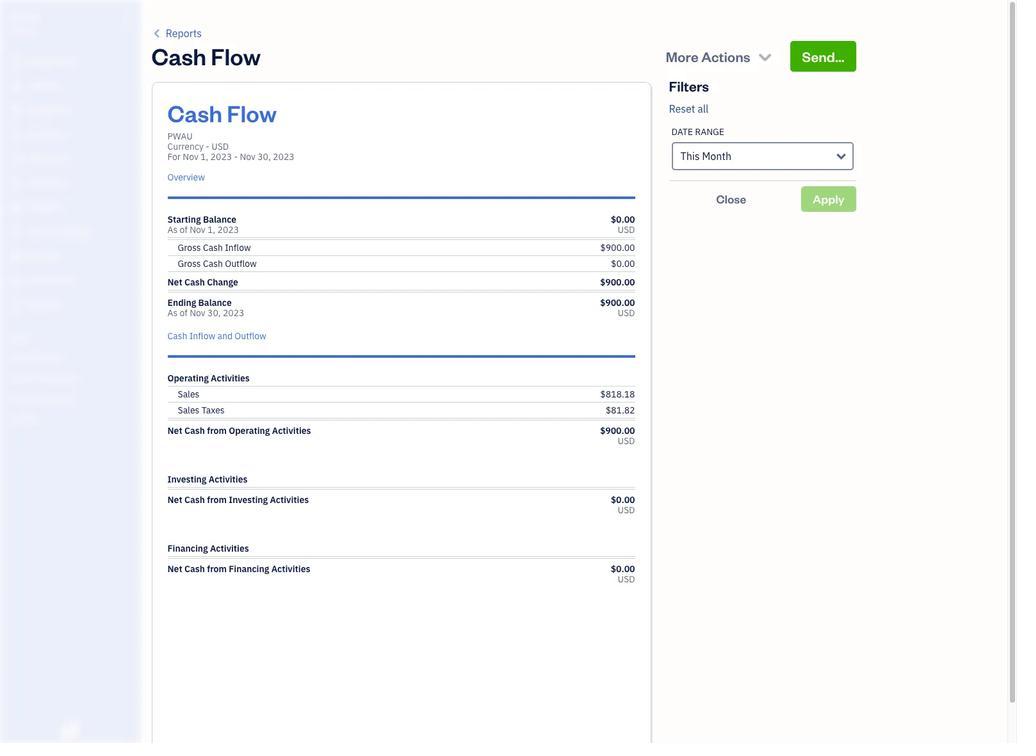 Task type: vqa. For each thing, say whether or not it's contained in the screenshot.
NEW ROW button
no



Task type: describe. For each thing, give the bounding box(es) containing it.
usd inside cash flow pwau currency - usd for nov 1, 2023 - nov 30, 2023
[[212, 141, 229, 152]]

reset
[[669, 102, 695, 115]]

30, inside cash flow pwau currency - usd for nov 1, 2023 - nov 30, 2023
[[258, 151, 271, 163]]

$900.00 usd for ending balance
[[600, 297, 635, 319]]

ending
[[168, 297, 196, 309]]

cash for net cash from operating activities
[[184, 425, 205, 437]]

$818.18
[[600, 389, 635, 400]]

cash flow
[[151, 41, 261, 71]]

$0.00 for net cash from financing activities
[[611, 564, 635, 575]]

1 horizontal spatial financing
[[229, 564, 269, 575]]

pwau inside cash flow pwau currency - usd for nov 1, 2023 - nov 30, 2023
[[168, 131, 193, 142]]

sales for sales taxes
[[178, 405, 199, 416]]

reset all button
[[669, 101, 709, 117]]

balance for 30,
[[198, 297, 232, 309]]

nov right currency
[[240, 151, 256, 163]]

net for net cash from financing activities
[[168, 564, 182, 575]]

taxes
[[202, 405, 225, 416]]

cash flow pwau currency - usd for nov 1, 2023 - nov 30, 2023
[[168, 98, 294, 163]]

net cash from investing activities
[[168, 495, 309, 506]]

settings image
[[10, 414, 137, 424]]

send…
[[802, 47, 845, 65]]

client image
[[8, 80, 24, 93]]

and
[[217, 331, 233, 342]]

0 vertical spatial inflow
[[225, 242, 251, 254]]

0 horizontal spatial -
[[206, 141, 209, 152]]

1 vertical spatial inflow
[[189, 331, 215, 342]]

starting
[[168, 214, 201, 225]]

expense image
[[8, 177, 24, 190]]

net for net cash from operating activities
[[168, 425, 182, 437]]

usd for net cash from investing activities
[[618, 505, 635, 516]]

all
[[698, 102, 709, 115]]

cash inflow and outflow
[[168, 331, 266, 342]]

reports button
[[151, 26, 202, 41]]

financing activities
[[168, 543, 249, 555]]

1 $0.00 usd from the top
[[611, 214, 635, 236]]

2023 inside ending balance as of nov 30, 2023
[[223, 307, 244, 319]]

flow for cash flow
[[211, 41, 261, 71]]

more actions button
[[654, 41, 786, 72]]

main element
[[0, 0, 173, 744]]

ending balance as of nov 30, 2023
[[168, 297, 244, 319]]

filters
[[669, 77, 709, 95]]

$0.00 usd for net cash from investing activities
[[611, 495, 635, 516]]

sales taxes
[[178, 405, 225, 416]]

as for starting balance
[[168, 224, 178, 236]]

date
[[672, 126, 693, 138]]

cash down reports
[[151, 41, 206, 71]]

reset all
[[669, 102, 709, 115]]

Date Range field
[[672, 142, 854, 170]]

gross for gross cash inflow
[[178, 242, 201, 254]]

1 horizontal spatial -
[[234, 151, 238, 163]]

team members image
[[10, 352, 137, 363]]

more actions
[[666, 47, 750, 65]]

for
[[168, 151, 181, 163]]

project image
[[8, 202, 24, 215]]

invoice image
[[8, 129, 24, 142]]

1 vertical spatial outflow
[[235, 331, 266, 342]]

usd for ending balance
[[618, 307, 635, 319]]

pwau owner
[[10, 12, 40, 35]]

items and services image
[[10, 373, 137, 383]]

30, inside ending balance as of nov 30, 2023
[[208, 307, 221, 319]]

report image
[[8, 299, 24, 312]]

usd for net cash from financing activities
[[618, 574, 635, 585]]

freshbooks image
[[60, 723, 81, 739]]

investing activities
[[168, 474, 248, 486]]

overview
[[168, 172, 205, 183]]

$0.00 for net cash from investing activities
[[611, 495, 635, 506]]

starting balance as of nov 1, 2023
[[168, 214, 239, 236]]

1 horizontal spatial operating
[[229, 425, 270, 437]]

nov inside ending balance as of nov 30, 2023
[[190, 307, 205, 319]]

reports
[[166, 27, 202, 40]]

apps image
[[10, 332, 137, 342]]

net cash change
[[168, 277, 238, 288]]

balance for 1,
[[203, 214, 236, 225]]

date range
[[672, 126, 724, 138]]

change
[[207, 277, 238, 288]]

of for ending
[[180, 307, 188, 319]]



Task type: locate. For each thing, give the bounding box(es) containing it.
1 vertical spatial sales
[[178, 405, 199, 416]]

chevrondown image
[[756, 47, 774, 65]]

activities
[[211, 373, 250, 384], [272, 425, 311, 437], [209, 474, 248, 486], [270, 495, 309, 506], [210, 543, 249, 555], [271, 564, 310, 575]]

actions
[[701, 47, 750, 65]]

estimate image
[[8, 104, 24, 117]]

1 of from the top
[[180, 224, 188, 236]]

inflow
[[225, 242, 251, 254], [189, 331, 215, 342]]

usd for net cash from operating activities
[[618, 436, 635, 447]]

cash inside cash flow pwau currency - usd for nov 1, 2023 - nov 30, 2023
[[168, 98, 222, 128]]

outflow right and
[[235, 331, 266, 342]]

net for net cash from investing activities
[[168, 495, 182, 506]]

net down "investing activities"
[[168, 495, 182, 506]]

cash down gross cash inflow at the top
[[203, 258, 223, 270]]

0 horizontal spatial financing
[[168, 543, 208, 555]]

net down financing activities
[[168, 564, 182, 575]]

nov right for
[[183, 151, 198, 163]]

of inside ending balance as of nov 30, 2023
[[180, 307, 188, 319]]

$0.00
[[611, 214, 635, 225], [611, 258, 635, 270], [611, 495, 635, 506], [611, 564, 635, 575]]

net cash from financing activities
[[168, 564, 310, 575]]

sales up the sales taxes
[[178, 389, 199, 400]]

net
[[168, 277, 182, 288], [168, 425, 182, 437], [168, 495, 182, 506], [168, 564, 182, 575]]

1 vertical spatial balance
[[198, 297, 232, 309]]

send… button
[[791, 41, 856, 72]]

pwau inside main element
[[10, 12, 40, 24]]

0 vertical spatial as
[[168, 224, 178, 236]]

sales for sales
[[178, 389, 199, 400]]

$900.00 usd for net cash from operating activities
[[600, 425, 635, 447]]

0 vertical spatial $0.00 usd
[[611, 214, 635, 236]]

1 sales from the top
[[178, 389, 199, 400]]

cash for gross cash inflow
[[203, 242, 223, 254]]

1 vertical spatial $900.00 usd
[[600, 425, 635, 447]]

of
[[180, 224, 188, 236], [180, 307, 188, 319]]

0 vertical spatial outflow
[[225, 258, 257, 270]]

from for operating
[[207, 425, 227, 437]]

0 horizontal spatial operating
[[168, 373, 209, 384]]

1 vertical spatial operating
[[229, 425, 270, 437]]

1 vertical spatial pwau
[[168, 131, 193, 142]]

0 vertical spatial from
[[207, 425, 227, 437]]

1 vertical spatial from
[[207, 495, 227, 506]]

net up ending
[[168, 277, 182, 288]]

balance up gross cash inflow at the top
[[203, 214, 236, 225]]

net down the sales taxes
[[168, 425, 182, 437]]

2 sales from the top
[[178, 405, 199, 416]]

2 gross from the top
[[178, 258, 201, 270]]

$900.00 usd
[[600, 297, 635, 319], [600, 425, 635, 447]]

gross up net cash change
[[178, 258, 201, 270]]

of down net cash change
[[180, 307, 188, 319]]

net cash from operating activities
[[168, 425, 311, 437]]

1 vertical spatial 30,
[[208, 307, 221, 319]]

2 net from the top
[[168, 425, 182, 437]]

0 vertical spatial operating
[[168, 373, 209, 384]]

range
[[695, 126, 724, 138]]

0 horizontal spatial pwau
[[10, 12, 40, 24]]

1 $900.00 usd from the top
[[600, 297, 635, 319]]

investing down "investing activities"
[[229, 495, 268, 506]]

from for investing
[[207, 495, 227, 506]]

1 vertical spatial as
[[168, 307, 178, 319]]

$81.82
[[606, 405, 635, 416]]

inflow up gross cash outflow
[[225, 242, 251, 254]]

balance
[[203, 214, 236, 225], [198, 297, 232, 309]]

1 vertical spatial 1,
[[208, 224, 215, 236]]

currency
[[168, 141, 204, 152]]

cash for net cash from investing activities
[[184, 495, 205, 506]]

this month
[[681, 150, 732, 163]]

0 vertical spatial pwau
[[10, 12, 40, 24]]

3 net from the top
[[168, 495, 182, 506]]

cash up ending
[[184, 277, 205, 288]]

1, up "overview"
[[201, 151, 208, 163]]

2023 inside starting balance as of nov 1, 2023
[[217, 224, 239, 236]]

as down "overview"
[[168, 224, 178, 236]]

gross cash outflow
[[178, 258, 257, 270]]

1 vertical spatial financing
[[229, 564, 269, 575]]

cash up currency
[[168, 98, 222, 128]]

1 horizontal spatial inflow
[[225, 242, 251, 254]]

1, inside starting balance as of nov 1, 2023
[[208, 224, 215, 236]]

net for net cash change
[[168, 277, 182, 288]]

cash up gross cash outflow
[[203, 242, 223, 254]]

balance inside starting balance as of nov 1, 2023
[[203, 214, 236, 225]]

2 as from the top
[[168, 307, 178, 319]]

chevronleft image
[[151, 26, 163, 41]]

nov up 'cash inflow and outflow' on the top left of page
[[190, 307, 205, 319]]

0 vertical spatial sales
[[178, 389, 199, 400]]

from down taxes
[[207, 425, 227, 437]]

2023
[[210, 151, 232, 163], [273, 151, 294, 163], [217, 224, 239, 236], [223, 307, 244, 319]]

close button
[[669, 186, 794, 212]]

from for financing
[[207, 564, 227, 575]]

gross
[[178, 242, 201, 254], [178, 258, 201, 270]]

as down net cash change
[[168, 307, 178, 319]]

pwau up for
[[168, 131, 193, 142]]

1 vertical spatial $0.00 usd
[[611, 495, 635, 516]]

0 vertical spatial financing
[[168, 543, 208, 555]]

1 from from the top
[[207, 425, 227, 437]]

money image
[[8, 250, 24, 263]]

investing up net cash from investing activities
[[168, 474, 207, 486]]

cash for gross cash outflow
[[203, 258, 223, 270]]

1, up gross cash inflow at the top
[[208, 224, 215, 236]]

0 horizontal spatial inflow
[[189, 331, 215, 342]]

4 net from the top
[[168, 564, 182, 575]]

1, inside cash flow pwau currency - usd for nov 1, 2023 - nov 30, 2023
[[201, 151, 208, 163]]

2 vertical spatial $0.00 usd
[[611, 564, 635, 585]]

3 from from the top
[[207, 564, 227, 575]]

of for starting
[[180, 224, 188, 236]]

outflow
[[225, 258, 257, 270], [235, 331, 266, 342]]

1 as from the top
[[168, 224, 178, 236]]

1,
[[201, 151, 208, 163], [208, 224, 215, 236]]

bank connections image
[[10, 393, 137, 404]]

investing
[[168, 474, 207, 486], [229, 495, 268, 506]]

close
[[716, 192, 746, 206]]

payment image
[[8, 153, 24, 166]]

from down financing activities
[[207, 564, 227, 575]]

0 vertical spatial 30,
[[258, 151, 271, 163]]

date range element
[[669, 117, 856, 181]]

timer image
[[8, 226, 24, 239]]

operating activities
[[168, 373, 250, 384]]

financing down financing activities
[[229, 564, 269, 575]]

sales left taxes
[[178, 405, 199, 416]]

$0.00 usd for net cash from financing activities
[[611, 564, 635, 585]]

1 horizontal spatial pwau
[[168, 131, 193, 142]]

0 vertical spatial gross
[[178, 242, 201, 254]]

3 $0.00 usd from the top
[[611, 564, 635, 585]]

-
[[206, 141, 209, 152], [234, 151, 238, 163]]

owner
[[10, 26, 34, 35]]

outflow up change
[[225, 258, 257, 270]]

nov up gross cash inflow at the top
[[190, 224, 205, 236]]

1 vertical spatial investing
[[229, 495, 268, 506]]

flow inside cash flow pwau currency - usd for nov 1, 2023 - nov 30, 2023
[[227, 98, 277, 128]]

inflow left and
[[189, 331, 215, 342]]

gross cash inflow
[[178, 242, 251, 254]]

as for ending balance
[[168, 307, 178, 319]]

financing up net cash from financing activities
[[168, 543, 208, 555]]

more
[[666, 47, 699, 65]]

2 $0.00 usd from the top
[[611, 495, 635, 516]]

2 $900.00 usd from the top
[[600, 425, 635, 447]]

this
[[681, 150, 700, 163]]

$0.00 for starting balance
[[611, 214, 635, 225]]

from
[[207, 425, 227, 437], [207, 495, 227, 506], [207, 564, 227, 575]]

30,
[[258, 151, 271, 163], [208, 307, 221, 319]]

cash for net cash change
[[184, 277, 205, 288]]

1 vertical spatial gross
[[178, 258, 201, 270]]

0 vertical spatial 1,
[[201, 151, 208, 163]]

of inside starting balance as of nov 1, 2023
[[180, 224, 188, 236]]

$900.00
[[600, 242, 635, 254], [600, 277, 635, 288], [600, 297, 635, 309], [600, 425, 635, 437]]

2 vertical spatial from
[[207, 564, 227, 575]]

as inside starting balance as of nov 1, 2023
[[168, 224, 178, 236]]

nov inside starting balance as of nov 1, 2023
[[190, 224, 205, 236]]

as
[[168, 224, 178, 236], [168, 307, 178, 319]]

$0.00 usd
[[611, 214, 635, 236], [611, 495, 635, 516], [611, 564, 635, 585]]

1 vertical spatial flow
[[227, 98, 277, 128]]

as inside ending balance as of nov 30, 2023
[[168, 307, 178, 319]]

of up gross cash inflow at the top
[[180, 224, 188, 236]]

financing
[[168, 543, 208, 555], [229, 564, 269, 575]]

gross for gross cash outflow
[[178, 258, 201, 270]]

cash down ending
[[168, 331, 187, 342]]

2 of from the top
[[180, 307, 188, 319]]

from down "investing activities"
[[207, 495, 227, 506]]

operating
[[168, 373, 209, 384], [229, 425, 270, 437]]

0 horizontal spatial investing
[[168, 474, 207, 486]]

0 vertical spatial flow
[[211, 41, 261, 71]]

gross down starting balance as of nov 1, 2023
[[178, 242, 201, 254]]

usd for starting balance
[[618, 224, 635, 236]]

flow for cash flow pwau currency - usd for nov 1, 2023 - nov 30, 2023
[[227, 98, 277, 128]]

1 horizontal spatial investing
[[229, 495, 268, 506]]

month
[[702, 150, 732, 163]]

0 horizontal spatial 30,
[[208, 307, 221, 319]]

1 net from the top
[[168, 277, 182, 288]]

1 vertical spatial of
[[180, 307, 188, 319]]

sales
[[178, 389, 199, 400], [178, 405, 199, 416]]

nov
[[183, 151, 198, 163], [240, 151, 256, 163], [190, 224, 205, 236], [190, 307, 205, 319]]

pwau
[[10, 12, 40, 24], [168, 131, 193, 142]]

1 gross from the top
[[178, 242, 201, 254]]

0 vertical spatial of
[[180, 224, 188, 236]]

2 from from the top
[[207, 495, 227, 506]]

dashboard image
[[8, 56, 24, 69]]

cash down financing activities
[[184, 564, 205, 575]]

chart image
[[8, 275, 24, 288]]

balance down change
[[198, 297, 232, 309]]

cash for net cash from financing activities
[[184, 564, 205, 575]]

cash down "investing activities"
[[184, 495, 205, 506]]

0 vertical spatial balance
[[203, 214, 236, 225]]

0 vertical spatial $900.00 usd
[[600, 297, 635, 319]]

0 vertical spatial investing
[[168, 474, 207, 486]]

1 horizontal spatial 30,
[[258, 151, 271, 163]]

cash
[[151, 41, 206, 71], [168, 98, 222, 128], [203, 242, 223, 254], [203, 258, 223, 270], [184, 277, 205, 288], [168, 331, 187, 342], [184, 425, 205, 437], [184, 495, 205, 506], [184, 564, 205, 575]]

usd
[[212, 141, 229, 152], [618, 224, 635, 236], [618, 307, 635, 319], [618, 436, 635, 447], [618, 505, 635, 516], [618, 574, 635, 585]]

balance inside ending balance as of nov 30, 2023
[[198, 297, 232, 309]]

pwau up owner
[[10, 12, 40, 24]]

cash down the sales taxes
[[184, 425, 205, 437]]

flow
[[211, 41, 261, 71], [227, 98, 277, 128]]



